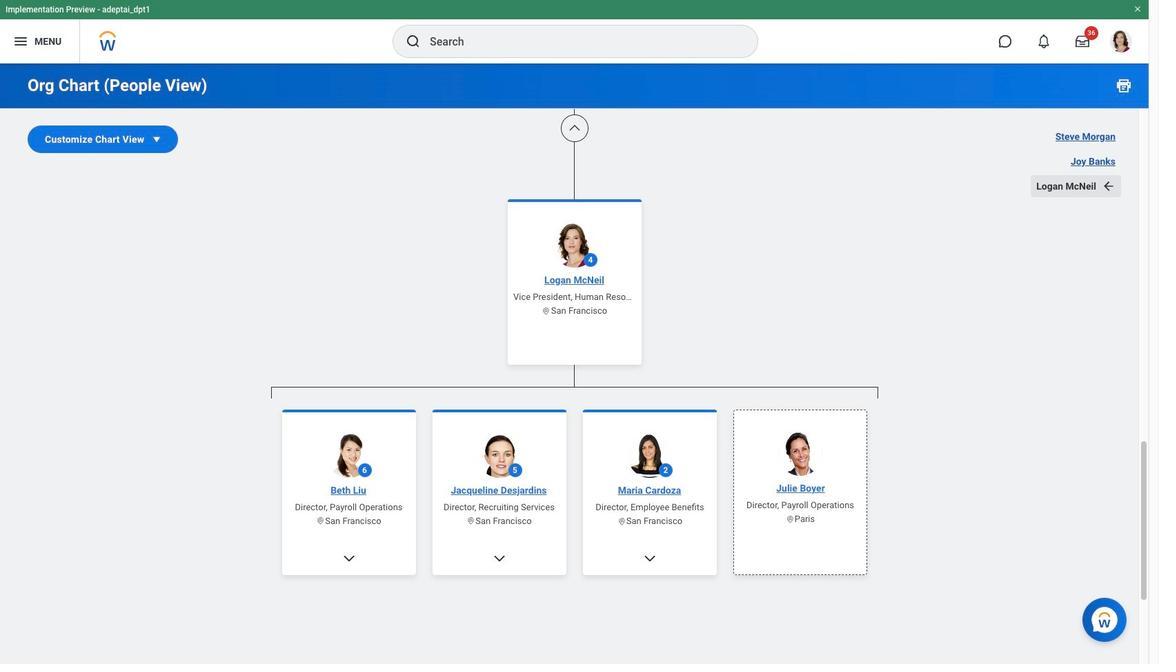 Task type: describe. For each thing, give the bounding box(es) containing it.
logan mcneil, logan mcneil, 4 direct reports element
[[271, 398, 878, 664]]

chevron up image
[[567, 121, 581, 135]]

2 horizontal spatial location image
[[785, 515, 794, 524]]

inbox large image
[[1076, 34, 1089, 48]]

chevron down image for the bottom location image
[[492, 552, 506, 565]]

chevron down image for location icon to the middle
[[643, 552, 656, 565]]

1 vertical spatial location image
[[467, 517, 476, 526]]

chevron down image
[[342, 552, 356, 565]]

profile logan mcneil image
[[1110, 30, 1132, 55]]

1 horizontal spatial location image
[[617, 517, 626, 526]]

close environment banner image
[[1134, 5, 1142, 13]]

arrow left image
[[1102, 179, 1116, 193]]



Task type: vqa. For each thing, say whether or not it's contained in the screenshot.
the rightmost location image
yes



Task type: locate. For each thing, give the bounding box(es) containing it.
caret down image
[[150, 132, 164, 146]]

2 chevron down image from the left
[[643, 552, 656, 565]]

search image
[[405, 33, 422, 50]]

justify image
[[12, 33, 29, 50]]

0 horizontal spatial chevron down image
[[492, 552, 506, 565]]

chevron down image
[[492, 552, 506, 565], [643, 552, 656, 565]]

notifications large image
[[1037, 34, 1051, 48]]

banner
[[0, 0, 1149, 63]]

location image
[[785, 515, 794, 524], [316, 517, 325, 526], [617, 517, 626, 526]]

Search Workday  search field
[[430, 26, 729, 57]]

1 chevron down image from the left
[[492, 552, 506, 565]]

main content
[[0, 0, 1149, 664]]

print org chart image
[[1116, 77, 1132, 94]]

location image
[[542, 306, 551, 315], [467, 517, 476, 526]]

0 horizontal spatial location image
[[316, 517, 325, 526]]

0 horizontal spatial location image
[[467, 517, 476, 526]]

1 horizontal spatial location image
[[542, 306, 551, 315]]

1 horizontal spatial chevron down image
[[643, 552, 656, 565]]

0 vertical spatial location image
[[542, 306, 551, 315]]



